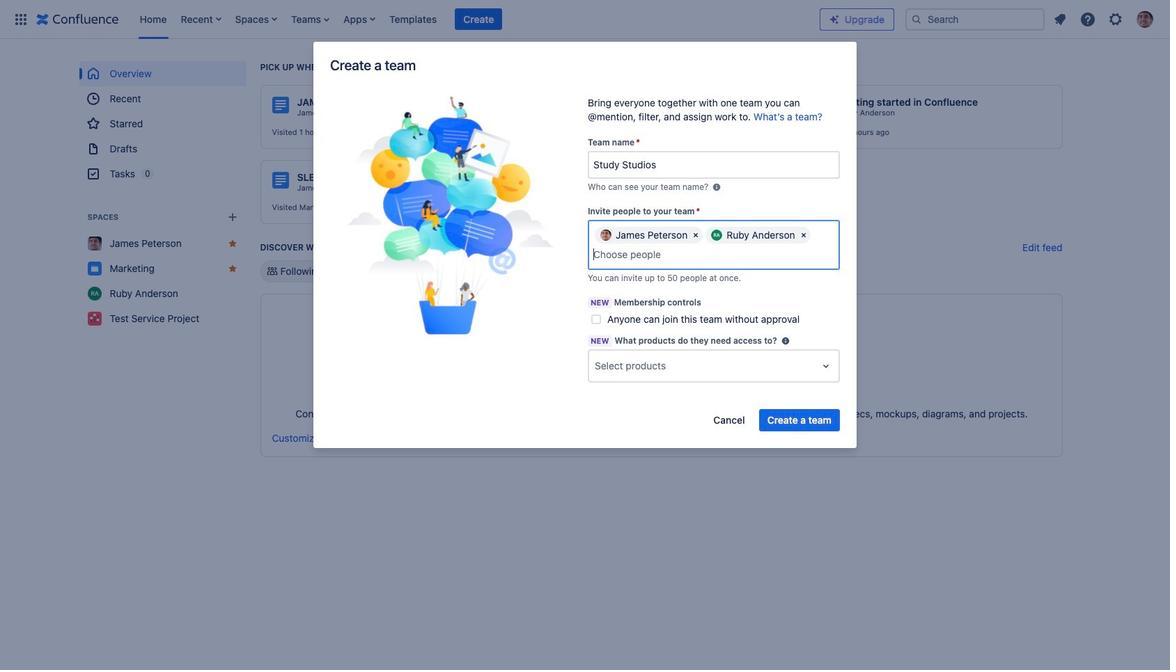 Task type: vqa. For each thing, say whether or not it's contained in the screenshot.
'list item' in the LIST
no



Task type: locate. For each thing, give the bounding box(es) containing it.
settings icon image
[[1107, 11, 1124, 28]]

banner
[[0, 0, 1170, 39]]

clear image
[[690, 230, 701, 241], [798, 230, 809, 241]]

0 horizontal spatial list
[[133, 0, 820, 39]]

2 horizontal spatial list item
[[455, 8, 502, 30]]

confluence image
[[36, 11, 119, 28], [36, 11, 119, 28]]

2 clear image from the left
[[798, 230, 809, 241]]

list item inside list
[[455, 8, 502, 30]]

list item
[[177, 0, 225, 39], [287, 0, 334, 39], [455, 8, 502, 30]]

None search field
[[905, 8, 1045, 30]]

your team name is visible to anyone in your organisation. it may be visible on work shared outside your organisation. image
[[711, 182, 722, 193]]

unstar this space image
[[227, 238, 238, 249]]

select from this list of atlassian products used by your organization. the addition of any new licenses may affect billing.{br}if you're not an admin, your product requests will be sent to one for approval.{br}access to these products will not be automatically granted for future members added to this team. image
[[780, 336, 791, 347]]

group
[[79, 61, 246, 187]]

search image
[[911, 14, 922, 25]]

premium image
[[829, 14, 840, 25]]

e.g. HR Team, Redesign Project, Team Mango field
[[589, 153, 839, 178]]

list
[[133, 0, 820, 39], [1047, 7, 1162, 32]]

0 horizontal spatial clear image
[[690, 230, 701, 241]]

1 horizontal spatial list item
[[287, 0, 334, 39]]

1 horizontal spatial list
[[1047, 7, 1162, 32]]

1 horizontal spatial clear image
[[798, 230, 809, 241]]

:wave: image
[[814, 98, 831, 114]]



Task type: describe. For each thing, give the bounding box(es) containing it.
1 clear image from the left
[[690, 230, 701, 241]]

Choose people text field
[[593, 248, 679, 262]]

Search field
[[905, 8, 1045, 30]]

unstar this space image
[[227, 263, 238, 274]]

0 horizontal spatial list item
[[177, 0, 225, 39]]

create a team element
[[331, 96, 570, 338]]

create a team image
[[346, 96, 555, 335]]

:wave: image
[[814, 98, 831, 114]]

open image
[[818, 358, 834, 375]]

create a space image
[[224, 209, 241, 226]]

global element
[[8, 0, 820, 39]]



